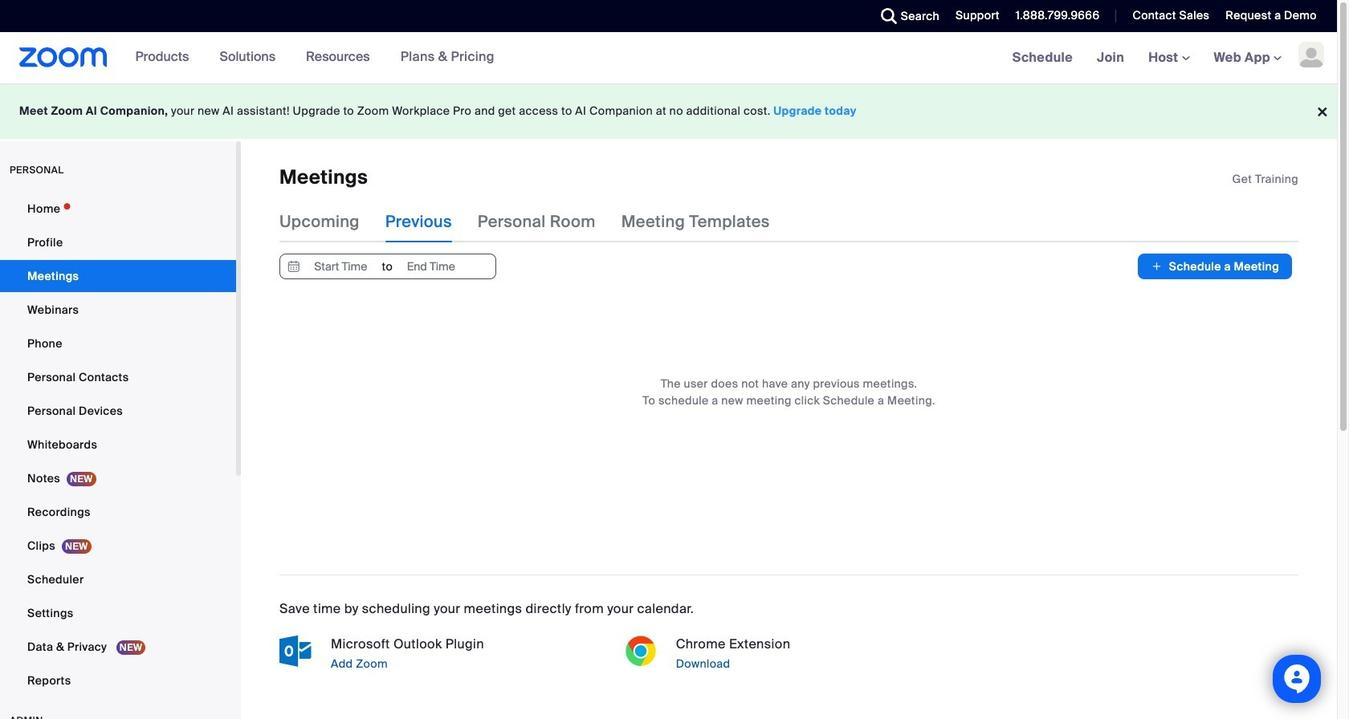 Task type: locate. For each thing, give the bounding box(es) containing it.
Date Range Picker End field
[[394, 255, 468, 279]]

banner
[[0, 32, 1337, 84]]

profile picture image
[[1299, 42, 1324, 67]]

application
[[1233, 171, 1299, 187]]

date image
[[284, 255, 304, 279]]

zoom logo image
[[19, 47, 107, 67]]

personal menu menu
[[0, 193, 236, 699]]

footer
[[0, 84, 1337, 139]]

add image
[[1151, 259, 1163, 275]]



Task type: vqa. For each thing, say whether or not it's contained in the screenshot.
"Profile picture"
yes



Task type: describe. For each thing, give the bounding box(es) containing it.
product information navigation
[[107, 32, 507, 84]]

meetings navigation
[[1000, 32, 1337, 84]]

tabs of meeting tab list
[[279, 201, 796, 243]]

Date Range Picker Start field
[[304, 255, 378, 279]]



